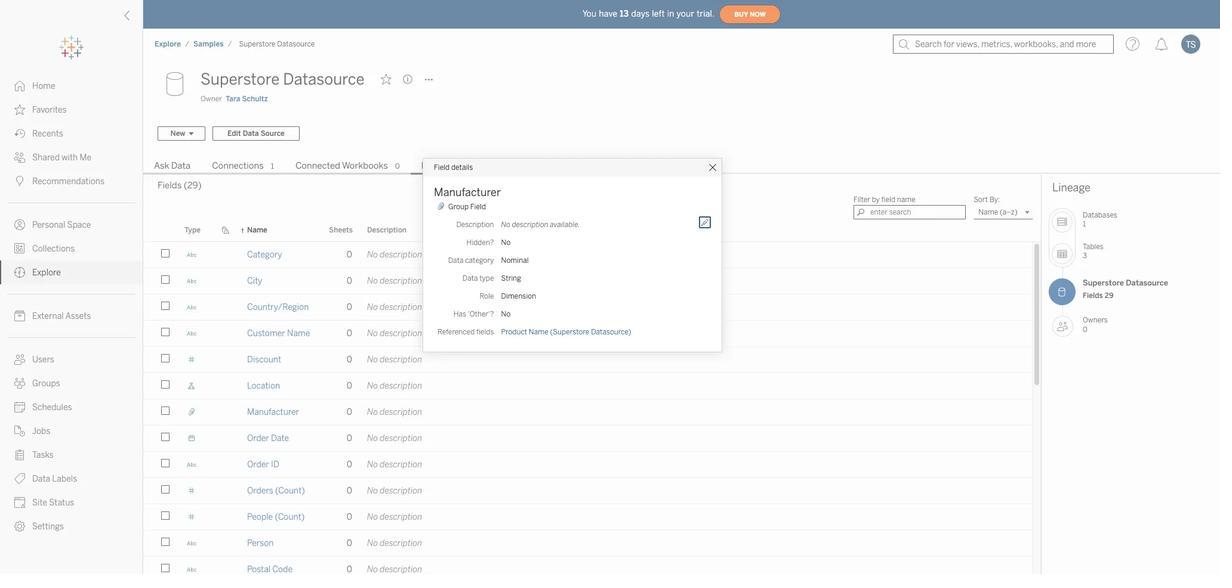Task type: locate. For each thing, give the bounding box(es) containing it.
name for product name (superstore datasource)
[[529, 328, 549, 336]]

orders
[[247, 487, 273, 497]]

people (count) link
[[247, 505, 305, 531]]

1 vertical spatial explore link
[[0, 261, 143, 285]]

datasource)
[[591, 328, 631, 336]]

navigation panel element
[[0, 36, 143, 539]]

grid
[[143, 220, 1041, 575]]

discrete text field image for order id
[[184, 460, 199, 470]]

no description for order date
[[367, 434, 422, 444]]

0 vertical spatial lineage
[[421, 161, 455, 171]]

me
[[80, 153, 91, 163]]

row group containing category
[[143, 242, 1032, 575]]

explore left samples
[[155, 40, 181, 48]]

discrete text field image
[[184, 250, 199, 260], [184, 329, 199, 339]]

schedules link
[[0, 396, 143, 420]]

9 no description from the top
[[367, 460, 422, 470]]

0 vertical spatial explore
[[155, 40, 181, 48]]

tara schultz link
[[226, 94, 268, 104]]

name up category link
[[247, 227, 267, 235]]

1 inside databases 1
[[1083, 221, 1086, 229]]

continuous number field image for people (count)
[[184, 513, 199, 523]]

explore link left samples
[[154, 39, 182, 49]]

owners image
[[1052, 316, 1073, 337]]

no for manufacturer
[[367, 408, 378, 418]]

1 vertical spatial order
[[247, 460, 269, 470]]

2 horizontal spatial name
[[529, 328, 549, 336]]

0 vertical spatial superstore
[[239, 40, 276, 48]]

13 row from the top
[[143, 558, 1032, 575]]

description inside field details dialog
[[512, 221, 548, 229]]

external assets link
[[0, 304, 143, 328]]

tasks
[[32, 451, 54, 461]]

row containing category
[[143, 242, 1032, 270]]

field left details
[[434, 163, 450, 172]]

12 no description from the top
[[367, 539, 422, 549]]

2 continuous number field image from the top
[[184, 487, 199, 497]]

row containing country/region
[[143, 295, 1032, 322]]

superstore right samples 'link'
[[239, 40, 276, 48]]

row
[[143, 242, 1032, 270], [143, 269, 1032, 296], [143, 295, 1032, 322], [143, 321, 1032, 349], [143, 347, 1032, 375], [143, 374, 1032, 401], [143, 400, 1032, 427], [143, 426, 1032, 454], [143, 452, 1032, 480], [143, 479, 1032, 506], [143, 505, 1032, 532], [143, 531, 1032, 559], [143, 558, 1032, 575]]

superstore datasource inside "main content"
[[201, 70, 365, 89]]

row containing discount
[[143, 347, 1032, 375]]

1 discrete text field image from the top
[[184, 250, 199, 260]]

field right group
[[470, 203, 486, 211]]

(count)
[[275, 487, 305, 497], [275, 513, 305, 523]]

1 horizontal spatial fields
[[1083, 292, 1103, 301]]

no description for orders (count)
[[367, 487, 422, 497]]

explore link down collections
[[0, 261, 143, 285]]

6 no description from the top
[[367, 381, 422, 392]]

assets
[[65, 312, 91, 322]]

data left category
[[448, 256, 464, 265]]

days
[[631, 9, 650, 19]]

in
[[667, 9, 674, 19]]

groups
[[32, 379, 60, 389]]

name for customer name
[[287, 329, 310, 339]]

2 row from the top
[[143, 269, 1032, 296]]

10 row from the top
[[143, 479, 1032, 506]]

field
[[881, 196, 895, 204]]

order date link
[[247, 426, 289, 452]]

no for order id
[[367, 460, 378, 470]]

city link
[[247, 269, 262, 294]]

1 horizontal spatial name
[[287, 329, 310, 339]]

home
[[32, 81, 55, 91]]

(count) inside orders (count) link
[[275, 487, 305, 497]]

2 discrete text field image from the top
[[184, 303, 199, 313]]

5 row from the top
[[143, 347, 1032, 375]]

grid inside superstore datasource "main content"
[[143, 220, 1041, 575]]

0 vertical spatial discrete text field image
[[184, 250, 199, 260]]

tara
[[226, 95, 240, 103]]

10 no description from the top
[[367, 487, 422, 497]]

0 for order id
[[347, 460, 352, 470]]

1 horizontal spatial description
[[456, 221, 494, 229]]

discrete text field image up hierarchy field icon
[[184, 329, 199, 339]]

manufacturer inside row
[[247, 408, 299, 418]]

data right ask
[[171, 161, 191, 171]]

1 vertical spatial field
[[470, 203, 486, 211]]

2 order from the top
[[247, 460, 269, 470]]

location
[[247, 381, 280, 392]]

continuous number field image for discount
[[184, 355, 199, 365]]

name right 'customer'
[[287, 329, 310, 339]]

5 discrete text field image from the top
[[184, 565, 199, 575]]

manufacturer up the order date
[[247, 408, 299, 418]]

2 no description from the top
[[367, 276, 422, 287]]

has
[[454, 310, 466, 318]]

0 for order date
[[347, 434, 352, 444]]

superstore inside superstore datasource fields 29
[[1083, 279, 1124, 288]]

0 inside sub-spaces tab list
[[395, 162, 400, 171]]

your
[[677, 9, 694, 19]]

0 vertical spatial fields
[[158, 180, 182, 191]]

3 no description from the top
[[367, 303, 422, 313]]

2 vertical spatial datasource
[[1126, 279, 1168, 288]]

name
[[247, 227, 267, 235], [529, 328, 549, 336], [287, 329, 310, 339]]

1 discrete text field image from the top
[[184, 276, 199, 287]]

tables image
[[1052, 244, 1073, 264]]

no description for order id
[[367, 460, 422, 470]]

0 horizontal spatial manufacturer
[[247, 408, 299, 418]]

data
[[243, 130, 259, 138], [171, 161, 191, 171], [448, 256, 464, 265], [463, 274, 478, 283], [32, 475, 50, 485]]

row containing person
[[143, 531, 1032, 559]]

superstore datasource main content
[[143, 60, 1220, 575]]

no for discount
[[367, 355, 378, 365]]

0 for manufacturer
[[347, 408, 352, 418]]

superstore up 29
[[1083, 279, 1124, 288]]

new
[[170, 130, 185, 138]]

(count) down orders (count)
[[275, 513, 305, 523]]

data left type
[[463, 274, 478, 283]]

description right sheets
[[367, 227, 407, 235]]

databases image
[[1052, 212, 1073, 233]]

9 row from the top
[[143, 452, 1032, 480]]

tables 3
[[1083, 243, 1104, 261]]

3 discrete text field image from the top
[[184, 460, 199, 470]]

1 horizontal spatial explore
[[155, 40, 181, 48]]

tasks link
[[0, 444, 143, 467]]

0 horizontal spatial field
[[434, 163, 450, 172]]

0 for discount
[[347, 355, 352, 365]]

3 continuous number field image from the top
[[184, 513, 199, 523]]

field details
[[434, 163, 473, 172]]

favorites link
[[0, 98, 143, 122]]

8 no description from the top
[[367, 434, 422, 444]]

name right product
[[529, 328, 549, 336]]

data labels link
[[0, 467, 143, 491]]

row containing order date
[[143, 426, 1032, 454]]

city
[[247, 276, 262, 287]]

manufacturer
[[434, 186, 501, 199], [247, 408, 299, 418]]

name inside customer name link
[[287, 329, 310, 339]]

0 vertical spatial 1
[[271, 162, 274, 171]]

dimension
[[501, 292, 536, 301]]

main navigation. press the up and down arrow keys to access links. element
[[0, 74, 143, 539]]

7 no description from the top
[[367, 408, 422, 418]]

fields inside superstore datasource fields 29
[[1083, 292, 1103, 301]]

1 vertical spatial explore
[[32, 268, 61, 278]]

data right edit
[[243, 130, 259, 138]]

row group
[[143, 242, 1032, 575]]

2 / from the left
[[228, 40, 232, 48]]

row containing customer name
[[143, 321, 1032, 349]]

no description for people (count)
[[367, 513, 422, 523]]

datasource inside superstore datasource fields 29
[[1126, 279, 1168, 288]]

fields
[[158, 180, 182, 191], [1083, 292, 1103, 301]]

2 vertical spatial continuous number field image
[[184, 513, 199, 523]]

date
[[271, 434, 289, 444]]

person
[[247, 539, 274, 549]]

6 row from the top
[[143, 374, 1032, 401]]

referenced fields
[[438, 328, 494, 336]]

customer name link
[[247, 321, 310, 347]]

sub-spaces tab list
[[143, 159, 1220, 175]]

superstore up owner tara schultz
[[201, 70, 280, 89]]

0 vertical spatial manufacturer
[[434, 186, 501, 199]]

discrete text field image for customer name
[[184, 329, 199, 339]]

fields down ask data on the left of page
[[158, 180, 182, 191]]

by:
[[990, 196, 1000, 204]]

description for discount
[[380, 355, 422, 365]]

2 vertical spatial superstore
[[1083, 279, 1124, 288]]

1 vertical spatial manufacturer
[[247, 408, 299, 418]]

0 inside owners 0
[[1083, 326, 1088, 334]]

description for location
[[380, 381, 422, 392]]

4 no description from the top
[[367, 329, 422, 339]]

datasource
[[277, 40, 315, 48], [283, 70, 365, 89], [1126, 279, 1168, 288]]

1 continuous number field image from the top
[[184, 355, 199, 365]]

1 row from the top
[[143, 242, 1032, 270]]

1 no description from the top
[[367, 250, 422, 260]]

explore inside main navigation. press the up and down arrow keys to access links. element
[[32, 268, 61, 278]]

1 vertical spatial (count)
[[275, 513, 305, 523]]

4 row from the top
[[143, 321, 1032, 349]]

lineage inside sub-spaces tab list
[[421, 161, 455, 171]]

order for order id
[[247, 460, 269, 470]]

0 horizontal spatial /
[[185, 40, 189, 48]]

/ right samples 'link'
[[228, 40, 232, 48]]

discrete text field image
[[184, 276, 199, 287], [184, 303, 199, 313], [184, 460, 199, 470], [184, 539, 199, 549], [184, 565, 199, 575]]

shared
[[32, 153, 60, 163]]

superstore datasource element
[[236, 40, 318, 48]]

continuous number field image
[[184, 355, 199, 365], [184, 487, 199, 497], [184, 513, 199, 523]]

1 vertical spatial discrete text field image
[[184, 329, 199, 339]]

description for order id
[[380, 460, 422, 470]]

discrete text field image down type
[[184, 250, 199, 260]]

0 for category
[[347, 250, 352, 260]]

5 no description from the top
[[367, 355, 422, 365]]

explore down collections
[[32, 268, 61, 278]]

1 inside sub-spaces tab list
[[271, 162, 274, 171]]

12 row from the top
[[143, 531, 1032, 559]]

1 horizontal spatial 1
[[1083, 221, 1086, 229]]

location link
[[247, 374, 280, 399]]

data source image
[[158, 67, 193, 103]]

1 (count) from the top
[[275, 487, 305, 497]]

0
[[395, 162, 400, 171], [347, 250, 352, 260], [347, 276, 352, 287], [347, 303, 352, 313], [1083, 326, 1088, 334], [347, 329, 352, 339], [347, 355, 352, 365], [347, 381, 352, 392], [347, 408, 352, 418], [347, 434, 352, 444], [347, 460, 352, 470], [347, 487, 352, 497], [347, 513, 352, 523], [347, 539, 352, 549]]

description
[[512, 221, 548, 229], [380, 250, 422, 260], [380, 276, 422, 287], [380, 303, 422, 313], [380, 329, 422, 339], [380, 355, 422, 365], [380, 381, 422, 392], [380, 408, 422, 418], [380, 434, 422, 444], [380, 460, 422, 470], [380, 487, 422, 497], [380, 513, 422, 523], [380, 539, 422, 549]]

orders (count)
[[247, 487, 305, 497]]

fields left 29
[[1083, 292, 1103, 301]]

0 horizontal spatial 1
[[271, 162, 274, 171]]

order left date
[[247, 434, 269, 444]]

2 discrete text field image from the top
[[184, 329, 199, 339]]

data inside main navigation. press the up and down arrow keys to access links. element
[[32, 475, 50, 485]]

collections link
[[0, 237, 143, 261]]

row containing people (count)
[[143, 505, 1032, 532]]

new button
[[158, 127, 205, 141]]

no for customer name
[[367, 329, 378, 339]]

no for order date
[[367, 434, 378, 444]]

explore for explore / samples /
[[155, 40, 181, 48]]

1 horizontal spatial explore link
[[154, 39, 182, 49]]

have
[[599, 9, 617, 19]]

1 horizontal spatial field
[[470, 203, 486, 211]]

name inside field details dialog
[[529, 328, 549, 336]]

1 horizontal spatial lineage
[[1052, 181, 1091, 195]]

filter
[[854, 196, 870, 204]]

1 down databases
[[1083, 221, 1086, 229]]

name
[[897, 196, 916, 204]]

cell
[[641, 558, 1032, 575]]

0 horizontal spatial description
[[367, 227, 407, 235]]

0 for orders (count)
[[347, 487, 352, 497]]

data labels
[[32, 475, 77, 485]]

0 horizontal spatial explore
[[32, 268, 61, 278]]

field
[[434, 163, 450, 172], [470, 203, 486, 211]]

row containing order id
[[143, 452, 1032, 480]]

data left labels
[[32, 475, 50, 485]]

group field image
[[184, 408, 199, 418]]

buy now button
[[719, 5, 781, 24]]

1 down source
[[271, 162, 274, 171]]

1 vertical spatial lineage
[[1052, 181, 1091, 195]]

1 vertical spatial continuous number field image
[[184, 487, 199, 497]]

(count) inside people (count) 'link'
[[275, 513, 305, 523]]

2 (count) from the top
[[275, 513, 305, 523]]

1 vertical spatial fields
[[1083, 292, 1103, 301]]

0 for person
[[347, 539, 352, 549]]

7 row from the top
[[143, 400, 1032, 427]]

3 row from the top
[[143, 295, 1032, 322]]

/ left samples
[[185, 40, 189, 48]]

1 vertical spatial superstore
[[201, 70, 280, 89]]

1 vertical spatial 1
[[1083, 221, 1086, 229]]

data for data type
[[463, 274, 478, 283]]

no for category
[[367, 250, 378, 260]]

8 row from the top
[[143, 426, 1032, 454]]

samples link
[[193, 39, 224, 49]]

sort by:
[[974, 196, 1000, 204]]

0 vertical spatial (count)
[[275, 487, 305, 497]]

lineage up databases icon
[[1052, 181, 1091, 195]]

connected workbooks
[[296, 161, 388, 171]]

order
[[247, 434, 269, 444], [247, 460, 269, 470]]

11 row from the top
[[143, 505, 1032, 532]]

0 vertical spatial order
[[247, 434, 269, 444]]

0 vertical spatial continuous number field image
[[184, 355, 199, 365]]

1 order from the top
[[247, 434, 269, 444]]

data for data category
[[448, 256, 464, 265]]

description up hidden?
[[456, 221, 494, 229]]

data category
[[448, 256, 494, 265]]

1 horizontal spatial /
[[228, 40, 232, 48]]

superstore
[[239, 40, 276, 48], [201, 70, 280, 89], [1083, 279, 1124, 288]]

type
[[480, 274, 494, 283]]

1 / from the left
[[185, 40, 189, 48]]

(count) up "people (count)"
[[275, 487, 305, 497]]

lineage up group
[[421, 161, 455, 171]]

4 discrete text field image from the top
[[184, 539, 199, 549]]

11 no description from the top
[[367, 513, 422, 523]]

connections
[[212, 161, 264, 171]]

(count) for people (count)
[[275, 513, 305, 523]]

0 for country/region
[[347, 303, 352, 313]]

0 horizontal spatial lineage
[[421, 161, 455, 171]]

1 horizontal spatial manufacturer
[[434, 186, 501, 199]]

0 horizontal spatial explore link
[[0, 261, 143, 285]]

recents
[[32, 129, 63, 139]]

order left the "id"
[[247, 460, 269, 470]]

description
[[456, 221, 494, 229], [367, 227, 407, 235]]

1 vertical spatial superstore datasource
[[201, 70, 365, 89]]

manufacturer up group field
[[434, 186, 501, 199]]

order id link
[[247, 452, 279, 478]]

grid containing category
[[143, 220, 1041, 575]]

filter by field name
[[854, 196, 916, 204]]

superstore datasource
[[239, 40, 315, 48], [201, 70, 365, 89]]



Task type: vqa. For each thing, say whether or not it's contained in the screenshot.
World
no



Task type: describe. For each thing, give the bounding box(es) containing it.
0 vertical spatial explore link
[[154, 39, 182, 49]]

personal space link
[[0, 213, 143, 237]]

description for manufacturer
[[380, 408, 422, 418]]

home link
[[0, 74, 143, 98]]

labels
[[52, 475, 77, 485]]

connected
[[296, 161, 340, 171]]

discrete text field image for country/region
[[184, 303, 199, 313]]

no description for country/region
[[367, 303, 422, 313]]

group field
[[448, 203, 486, 211]]

tables
[[1083, 243, 1104, 251]]

description inside superstore datasource "main content"
[[367, 227, 407, 235]]

jobs
[[32, 427, 50, 437]]

description inside field details dialog
[[456, 221, 494, 229]]

country/region
[[247, 303, 309, 313]]

collections
[[32, 244, 75, 254]]

row containing orders (count)
[[143, 479, 1032, 506]]

cell inside superstore datasource "main content"
[[641, 558, 1032, 575]]

no description for discount
[[367, 355, 422, 365]]

category link
[[247, 242, 282, 268]]

recommendations
[[32, 177, 105, 187]]

0 vertical spatial superstore datasource
[[239, 40, 315, 48]]

people (count)
[[247, 513, 305, 523]]

no for people (count)
[[367, 513, 378, 523]]

0 vertical spatial datasource
[[277, 40, 315, 48]]

external assets
[[32, 312, 91, 322]]

customer
[[247, 329, 285, 339]]

no description for category
[[367, 250, 422, 260]]

edit data source
[[227, 130, 285, 138]]

referenced
[[438, 328, 475, 336]]

hierarchy field image
[[184, 381, 199, 392]]

groups link
[[0, 372, 143, 396]]

you have 13 days left in your trial.
[[583, 9, 715, 19]]

row containing manufacturer
[[143, 400, 1032, 427]]

person link
[[247, 531, 274, 557]]

no for city
[[367, 276, 378, 287]]

edit data source button
[[213, 127, 300, 141]]

favorites
[[32, 105, 67, 115]]

no for orders (count)
[[367, 487, 378, 497]]

0 for customer name
[[347, 329, 352, 339]]

0 vertical spatial field
[[434, 163, 450, 172]]

no for country/region
[[367, 303, 378, 313]]

personal
[[32, 220, 65, 230]]

product name (superstore datasource) link
[[501, 328, 631, 336]]

site status link
[[0, 491, 143, 515]]

0 horizontal spatial name
[[247, 227, 267, 235]]

owner
[[201, 95, 222, 103]]

discrete text field image for category
[[184, 250, 199, 260]]

order for order date
[[247, 434, 269, 444]]

users link
[[0, 348, 143, 372]]

details
[[451, 163, 473, 172]]

external
[[32, 312, 64, 322]]

description for person
[[380, 539, 422, 549]]

owners 0
[[1083, 316, 1108, 334]]

shared with me link
[[0, 146, 143, 170]]

description for country/region
[[380, 303, 422, 313]]

description for customer name
[[380, 329, 422, 339]]

no description for person
[[367, 539, 422, 549]]

no description for location
[[367, 381, 422, 392]]

status
[[49, 498, 74, 509]]

country/region link
[[247, 295, 309, 321]]

no for person
[[367, 539, 378, 549]]

no description for customer name
[[367, 329, 422, 339]]

people
[[247, 513, 273, 523]]

databases 1
[[1083, 211, 1118, 229]]

description for city
[[380, 276, 422, 287]]

Search text field
[[854, 205, 966, 220]]

settings link
[[0, 515, 143, 539]]

owners
[[1083, 316, 1108, 325]]

0 for city
[[347, 276, 352, 287]]

source
[[261, 130, 285, 138]]

continuous number field image for orders (count)
[[184, 487, 199, 497]]

settings
[[32, 522, 64, 533]]

samples
[[193, 40, 224, 48]]

(count) for orders (count)
[[275, 487, 305, 497]]

discount
[[247, 355, 281, 365]]

customer name
[[247, 329, 310, 339]]

0 horizontal spatial fields
[[158, 180, 182, 191]]

left
[[652, 9, 665, 19]]

ask data
[[154, 161, 191, 171]]

explore for explore
[[32, 268, 61, 278]]

row containing location
[[143, 374, 1032, 401]]

group
[[448, 203, 469, 211]]

ask
[[154, 161, 169, 171]]

data for data labels
[[32, 475, 50, 485]]

fields (29)
[[158, 180, 202, 191]]

'other'?
[[468, 310, 494, 318]]

3
[[1083, 252, 1087, 261]]

description for orders (count)
[[380, 487, 422, 497]]

type
[[184, 227, 201, 235]]

29
[[1105, 292, 1114, 301]]

data inside sub-spaces tab list
[[171, 161, 191, 171]]

edit
[[227, 130, 241, 138]]

fields
[[476, 328, 494, 336]]

description for people (count)
[[380, 513, 422, 523]]

product
[[501, 328, 527, 336]]

(29)
[[184, 180, 202, 191]]

description for order date
[[380, 434, 422, 444]]

0 for people (count)
[[347, 513, 352, 523]]

users
[[32, 355, 54, 365]]

nominal
[[501, 256, 529, 265]]

recents link
[[0, 122, 143, 146]]

buy now
[[734, 10, 766, 18]]

owner tara schultz
[[201, 95, 268, 103]]

manufacturer link
[[247, 400, 299, 426]]

schultz
[[242, 95, 268, 103]]

trial.
[[697, 9, 715, 19]]

sheets
[[329, 227, 353, 235]]

0 for location
[[347, 381, 352, 392]]

buy
[[734, 10, 748, 18]]

no description for manufacturer
[[367, 408, 422, 418]]

manufacturer inside field details dialog
[[434, 186, 501, 199]]

row containing city
[[143, 269, 1032, 296]]

no description for city
[[367, 276, 422, 287]]

you
[[583, 9, 597, 19]]

personal space
[[32, 220, 91, 230]]

order id
[[247, 460, 279, 470]]

description for category
[[380, 250, 422, 260]]

field details dialog
[[423, 159, 722, 352]]

category
[[465, 256, 494, 265]]

explore / samples /
[[155, 40, 232, 48]]

data inside button
[[243, 130, 259, 138]]

1 vertical spatial datasource
[[283, 70, 365, 89]]

discrete text field image for person
[[184, 539, 199, 549]]

fields image
[[1049, 279, 1076, 306]]

no for location
[[367, 381, 378, 392]]

discrete date field image
[[184, 434, 199, 444]]

has 'other'?
[[454, 310, 494, 318]]

jobs link
[[0, 420, 143, 444]]

row group inside grid
[[143, 242, 1032, 575]]

sort
[[974, 196, 988, 204]]

discount link
[[247, 347, 281, 373]]

13
[[620, 9, 629, 19]]

discrete text field image for city
[[184, 276, 199, 287]]

role
[[480, 292, 494, 301]]

no description available.
[[501, 221, 580, 229]]



